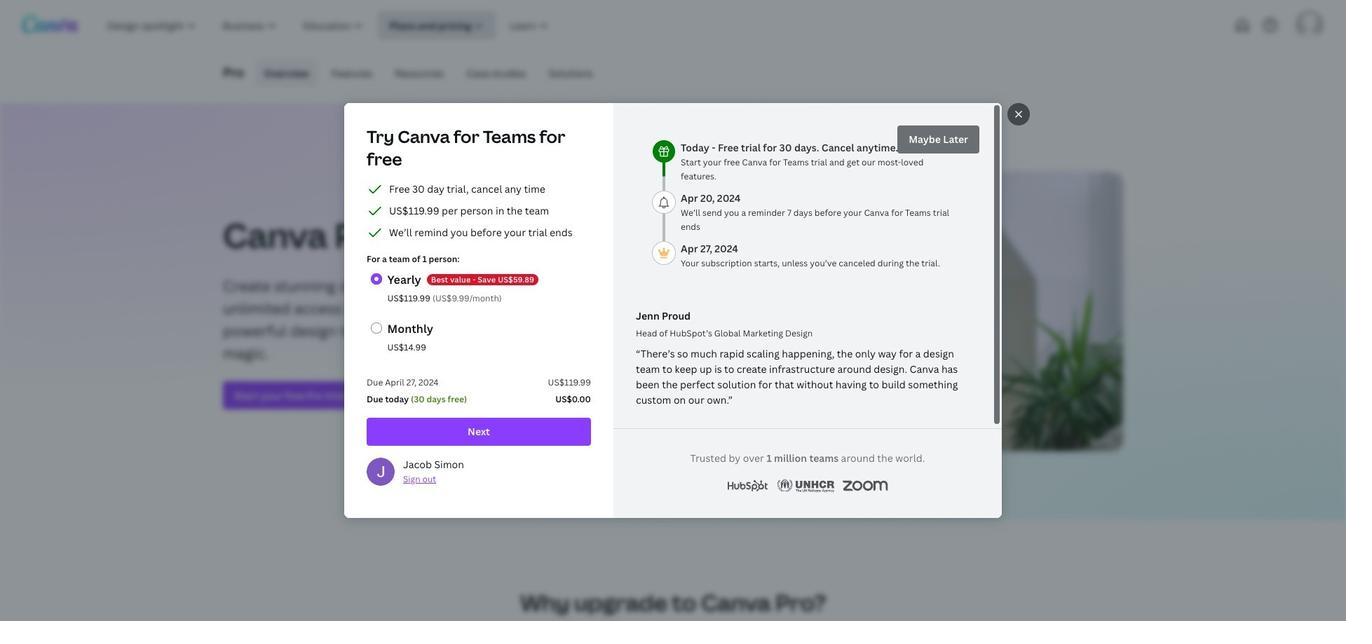 Task type: vqa. For each thing, say whether or not it's contained in the screenshot.
'MENU BAR'
yes



Task type: locate. For each thing, give the bounding box(es) containing it.
menu bar
[[250, 59, 602, 87]]

top level navigation element
[[95, 11, 608, 39]]



